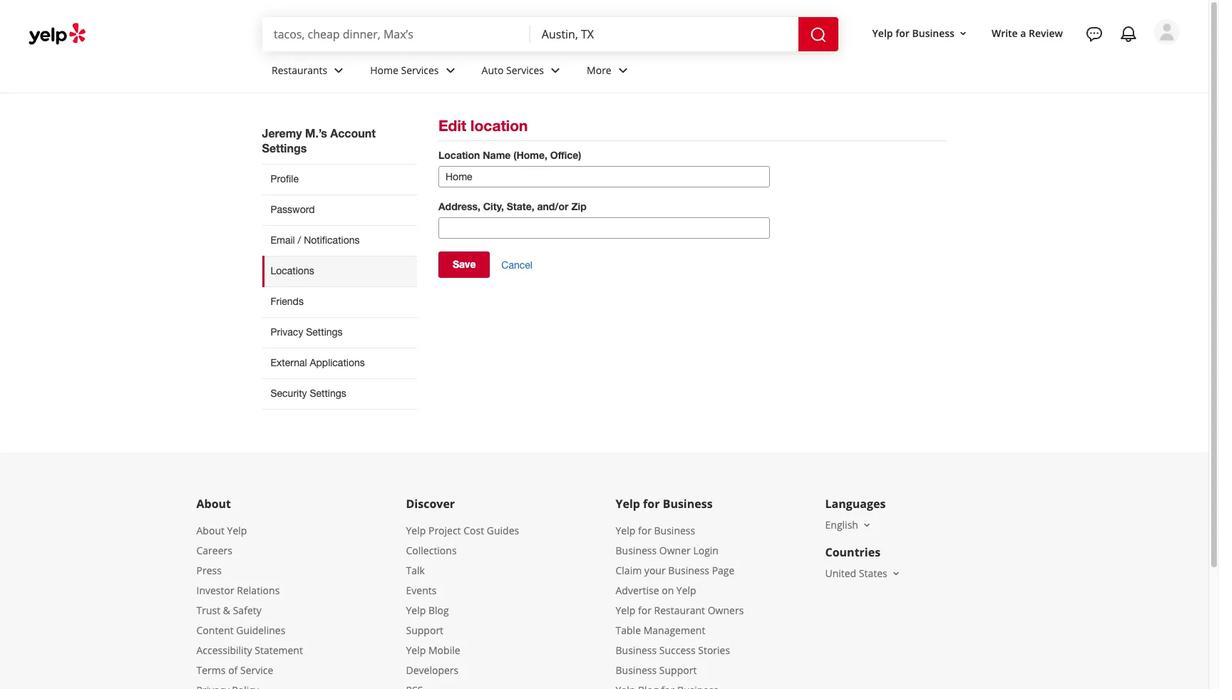 Task type: locate. For each thing, give the bounding box(es) containing it.
m.'s
[[305, 126, 327, 140]]

none field up the more link
[[542, 26, 787, 42]]

16 chevron down v2 image right states
[[891, 568, 902, 580]]

1 vertical spatial settings
[[306, 327, 343, 338]]

settings down applications
[[310, 388, 347, 399]]

(home,
[[514, 149, 548, 161]]

name
[[483, 149, 511, 161]]

0 horizontal spatial 24 chevron down v2 image
[[442, 62, 459, 79]]

guides
[[487, 524, 519, 538]]

24 chevron down v2 image right the auto services
[[547, 62, 564, 79]]

None search field
[[262, 17, 841, 51]]

blog
[[429, 604, 449, 618]]

1 horizontal spatial support
[[660, 664, 697, 678]]

auto
[[482, 63, 504, 77]]

1 24 chevron down v2 image from the left
[[330, 62, 348, 79]]

0 vertical spatial 16 chevron down v2 image
[[862, 520, 873, 531]]

1 about from the top
[[197, 496, 231, 512]]

1 horizontal spatial yelp for business
[[873, 26, 955, 40]]

auto services
[[482, 63, 544, 77]]

yelp for business up yelp for business link
[[616, 496, 713, 512]]

services
[[401, 63, 439, 77], [506, 63, 544, 77]]

city,
[[483, 200, 504, 213]]

services inside home services link
[[401, 63, 439, 77]]

write a review link
[[986, 20, 1069, 46]]

yelp for business left 16 chevron down v2 icon
[[873, 26, 955, 40]]

for
[[896, 26, 910, 40], [643, 496, 660, 512], [638, 524, 652, 538], [638, 604, 652, 618]]

services right the auto
[[506, 63, 544, 77]]

2 24 chevron down v2 image from the left
[[547, 62, 564, 79]]

developers link
[[406, 664, 459, 678]]

services right home
[[401, 63, 439, 77]]

home services
[[370, 63, 439, 77]]

about for about yelp careers press investor relations trust & safety content guidelines accessibility statement terms of service
[[197, 524, 225, 538]]

yelp inside about yelp careers press investor relations trust & safety content guidelines accessibility statement terms of service
[[227, 524, 247, 538]]

yelp mobile link
[[406, 644, 460, 658]]

yelp down support link
[[406, 644, 426, 658]]

Near text field
[[542, 26, 787, 42]]

1 horizontal spatial 16 chevron down v2 image
[[891, 568, 902, 580]]

yelp
[[873, 26, 893, 40], [616, 496, 640, 512], [227, 524, 247, 538], [406, 524, 426, 538], [616, 524, 636, 538], [677, 584, 697, 598], [406, 604, 426, 618], [616, 604, 636, 618], [406, 644, 426, 658]]

1 24 chevron down v2 image from the left
[[442, 62, 459, 79]]

external applications
[[271, 357, 365, 369]]

email / notifications link
[[262, 225, 417, 256]]

16 chevron down v2 image inside english popup button
[[862, 520, 873, 531]]

16 chevron down v2 image
[[862, 520, 873, 531], [891, 568, 902, 580]]

1 vertical spatial about
[[197, 524, 225, 538]]

external applications link
[[262, 348, 417, 379]]

settings up external applications
[[306, 327, 343, 338]]

for left 16 chevron down v2 icon
[[896, 26, 910, 40]]

support down yelp blog link
[[406, 624, 444, 638]]

business inside "button"
[[913, 26, 955, 40]]

24 chevron down v2 image left the auto
[[442, 62, 459, 79]]

messages image
[[1086, 26, 1103, 43]]

24 chevron down v2 image inside the more link
[[615, 62, 632, 79]]

business categories element
[[260, 51, 1180, 93]]

services for auto services
[[506, 63, 544, 77]]

owner
[[660, 544, 691, 558]]

collections link
[[406, 544, 457, 558]]

more link
[[576, 51, 643, 93]]

2 24 chevron down v2 image from the left
[[615, 62, 632, 79]]

1 vertical spatial yelp for business
[[616, 496, 713, 512]]

16 chevron down v2 image for countries
[[891, 568, 902, 580]]

16 chevron down v2 image
[[958, 28, 969, 39]]

notifications image
[[1121, 26, 1138, 43]]

1 horizontal spatial services
[[506, 63, 544, 77]]

notifications
[[304, 235, 360, 246]]

1 services from the left
[[401, 63, 439, 77]]

services for home services
[[401, 63, 439, 77]]

0 vertical spatial about
[[197, 496, 231, 512]]

mobile
[[429, 644, 460, 658]]

None text field
[[439, 218, 770, 239]]

english button
[[826, 518, 873, 532]]

None field
[[274, 26, 519, 42], [542, 26, 787, 42]]

about up careers
[[197, 524, 225, 538]]

english
[[826, 518, 859, 532]]

events
[[406, 584, 437, 598]]

friends link
[[262, 287, 417, 317]]

for down the advertise
[[638, 604, 652, 618]]

about up about yelp link
[[197, 496, 231, 512]]

services inside auto services link
[[506, 63, 544, 77]]

24 chevron down v2 image
[[442, 62, 459, 79], [547, 62, 564, 79]]

24 chevron down v2 image inside restaurants link
[[330, 62, 348, 79]]

yelp up yelp for business link
[[616, 496, 640, 512]]

about yelp link
[[197, 524, 247, 538]]

yelp for restaurant owners link
[[616, 604, 744, 618]]

settings for privacy
[[306, 327, 343, 338]]

yelp right search image
[[873, 26, 893, 40]]

yelp right on
[[677, 584, 697, 598]]

locations
[[271, 265, 314, 277]]

address,
[[439, 200, 481, 213]]

1 vertical spatial support
[[660, 664, 697, 678]]

management
[[644, 624, 706, 638]]

24 chevron down v2 image for auto services
[[547, 62, 564, 79]]

account
[[330, 126, 376, 140]]

security
[[271, 388, 307, 399]]

24 chevron down v2 image for more
[[615, 62, 632, 79]]

2 services from the left
[[506, 63, 544, 77]]

yelp inside yelp for business "button"
[[873, 26, 893, 40]]

settings down jeremy
[[262, 141, 307, 155]]

2 vertical spatial settings
[[310, 388, 347, 399]]

1 horizontal spatial 24 chevron down v2 image
[[547, 62, 564, 79]]

zip
[[572, 200, 587, 213]]

location name (home, office)
[[439, 149, 582, 161]]

yelp for business
[[873, 26, 955, 40], [616, 496, 713, 512]]

email / notifications
[[271, 235, 360, 246]]

collections
[[406, 544, 457, 558]]

support inside yelp project cost guides collections talk events yelp blog support yelp mobile developers
[[406, 624, 444, 638]]

16 chevron down v2 image inside united states dropdown button
[[891, 568, 902, 580]]

user actions element
[[861, 18, 1200, 106]]

yelp for business inside "button"
[[873, 26, 955, 40]]

talk link
[[406, 564, 425, 578]]

yelp for business button
[[867, 20, 975, 46]]

0 vertical spatial support
[[406, 624, 444, 638]]

None text field
[[439, 166, 770, 188]]

24 chevron down v2 image right more
[[615, 62, 632, 79]]

0 horizontal spatial 16 chevron down v2 image
[[862, 520, 873, 531]]

1 horizontal spatial none field
[[542, 26, 787, 42]]

success
[[660, 644, 696, 658]]

0 horizontal spatial support
[[406, 624, 444, 638]]

24 chevron down v2 image for home services
[[442, 62, 459, 79]]

business
[[913, 26, 955, 40], [663, 496, 713, 512], [654, 524, 696, 538], [616, 544, 657, 558], [669, 564, 710, 578], [616, 644, 657, 658], [616, 664, 657, 678]]

claim your business page link
[[616, 564, 735, 578]]

project
[[429, 524, 461, 538]]

0 horizontal spatial services
[[401, 63, 439, 77]]

jeremy m. image
[[1155, 19, 1180, 45]]

write a review
[[992, 26, 1064, 40]]

restaurants
[[272, 63, 328, 77]]

press link
[[197, 564, 222, 578]]

0 vertical spatial settings
[[262, 141, 307, 155]]

24 chevron down v2 image
[[330, 62, 348, 79], [615, 62, 632, 79]]

0 horizontal spatial 24 chevron down v2 image
[[330, 62, 348, 79]]

24 chevron down v2 image inside home services link
[[442, 62, 459, 79]]

2 none field from the left
[[542, 26, 787, 42]]

24 chevron down v2 image right restaurants
[[330, 62, 348, 79]]

and/or
[[537, 200, 569, 213]]

none field up home services
[[274, 26, 519, 42]]

0 horizontal spatial none field
[[274, 26, 519, 42]]

statement
[[255, 644, 303, 658]]

service
[[240, 664, 273, 678]]

1 horizontal spatial 24 chevron down v2 image
[[615, 62, 632, 79]]

1 vertical spatial 16 chevron down v2 image
[[891, 568, 902, 580]]

address, city, state, and/or zip
[[439, 200, 587, 213]]

yelp up careers
[[227, 524, 247, 538]]

applications
[[310, 357, 365, 369]]

for up yelp for business link
[[643, 496, 660, 512]]

email
[[271, 235, 295, 246]]

/
[[298, 235, 301, 246]]

0 vertical spatial yelp for business
[[873, 26, 955, 40]]

support down success
[[660, 664, 697, 678]]

about inside about yelp careers press investor relations trust & safety content guidelines accessibility statement terms of service
[[197, 524, 225, 538]]

settings
[[262, 141, 307, 155], [306, 327, 343, 338], [310, 388, 347, 399]]

about
[[197, 496, 231, 512], [197, 524, 225, 538]]

1 none field from the left
[[274, 26, 519, 42]]

16 chevron down v2 image down languages
[[862, 520, 873, 531]]

24 chevron down v2 image inside auto services link
[[547, 62, 564, 79]]

terms of service link
[[197, 664, 273, 678]]

yelp down events
[[406, 604, 426, 618]]

jeremy
[[262, 126, 302, 140]]

cost
[[464, 524, 484, 538]]

2 about from the top
[[197, 524, 225, 538]]



Task type: describe. For each thing, give the bounding box(es) containing it.
privacy settings link
[[262, 317, 417, 348]]

trust
[[197, 604, 221, 618]]

yelp up claim
[[616, 524, 636, 538]]

table management link
[[616, 624, 706, 638]]

password link
[[262, 195, 417, 225]]

advertise
[[616, 584, 659, 598]]

yelp project cost guides collections talk events yelp blog support yelp mobile developers
[[406, 524, 519, 678]]

a
[[1021, 26, 1027, 40]]

review
[[1029, 26, 1064, 40]]

united states
[[826, 567, 888, 581]]

careers link
[[197, 544, 232, 558]]

press
[[197, 564, 222, 578]]

content
[[197, 624, 234, 638]]

accessibility
[[197, 644, 252, 658]]

privacy settings
[[271, 327, 343, 338]]

investor
[[197, 584, 234, 598]]

about for about
[[197, 496, 231, 512]]

edit
[[439, 117, 467, 135]]

terms
[[197, 664, 226, 678]]

table
[[616, 624, 641, 638]]

restaurant
[[654, 604, 705, 618]]

settings inside jeremy m.'s account settings
[[262, 141, 307, 155]]

state,
[[507, 200, 535, 213]]

united
[[826, 567, 857, 581]]

cancel link
[[502, 259, 533, 272]]

guidelines
[[236, 624, 286, 638]]

edit location
[[439, 117, 528, 135]]

0 horizontal spatial yelp for business
[[616, 496, 713, 512]]

auto services link
[[470, 51, 576, 93]]

owners
[[708, 604, 744, 618]]

restaurants link
[[260, 51, 359, 93]]

talk
[[406, 564, 425, 578]]

trust & safety link
[[197, 604, 262, 618]]

friends
[[271, 296, 304, 307]]

stories
[[698, 644, 731, 658]]

home services link
[[359, 51, 470, 93]]

support link
[[406, 624, 444, 638]]

settings for security
[[310, 388, 347, 399]]

content guidelines link
[[197, 624, 286, 638]]

safety
[[233, 604, 262, 618]]

on
[[662, 584, 674, 598]]

languages
[[826, 496, 886, 512]]

developers
[[406, 664, 459, 678]]

location
[[439, 149, 480, 161]]

jeremy m.'s account settings
[[262, 126, 376, 155]]

business owner login link
[[616, 544, 719, 558]]

search image
[[810, 26, 827, 43]]

business support link
[[616, 664, 697, 678]]

none field find
[[274, 26, 519, 42]]

investor relations link
[[197, 584, 280, 598]]

home
[[370, 63, 399, 77]]

discover
[[406, 496, 455, 512]]

business success stories link
[[616, 644, 731, 658]]

privacy
[[271, 327, 303, 338]]

more
[[587, 63, 612, 77]]

login
[[694, 544, 719, 558]]

yelp for business link
[[616, 524, 696, 538]]

Find text field
[[274, 26, 519, 42]]

external
[[271, 357, 307, 369]]

for up business owner login link on the right of page
[[638, 524, 652, 538]]

events link
[[406, 584, 437, 598]]

careers
[[197, 544, 232, 558]]

office)
[[551, 149, 582, 161]]

about yelp careers press investor relations trust & safety content guidelines accessibility statement terms of service
[[197, 524, 303, 678]]

security settings link
[[262, 379, 417, 410]]

cancel
[[502, 259, 533, 271]]

profile link
[[262, 164, 417, 195]]

relations
[[237, 584, 280, 598]]

none field near
[[542, 26, 787, 42]]

of
[[228, 664, 238, 678]]

password
[[271, 204, 315, 215]]

support inside yelp for business business owner login claim your business page advertise on yelp yelp for restaurant owners table management business success stories business support
[[660, 664, 697, 678]]

save
[[453, 258, 476, 270]]

for inside "button"
[[896, 26, 910, 40]]

16 chevron down v2 image for languages
[[862, 520, 873, 531]]

advertise on yelp link
[[616, 584, 697, 598]]

yelp up table
[[616, 604, 636, 618]]

states
[[859, 567, 888, 581]]

write
[[992, 26, 1018, 40]]

yelp for business business owner login claim your business page advertise on yelp yelp for restaurant owners table management business success stories business support
[[616, 524, 744, 678]]

security settings
[[271, 388, 347, 399]]

location
[[471, 117, 528, 135]]

24 chevron down v2 image for restaurants
[[330, 62, 348, 79]]

yelp project cost guides link
[[406, 524, 519, 538]]

page
[[712, 564, 735, 578]]

yelp up collections 'link'
[[406, 524, 426, 538]]

countries
[[826, 545, 881, 561]]



Task type: vqa. For each thing, say whether or not it's contained in the screenshot.
bottom Every
no



